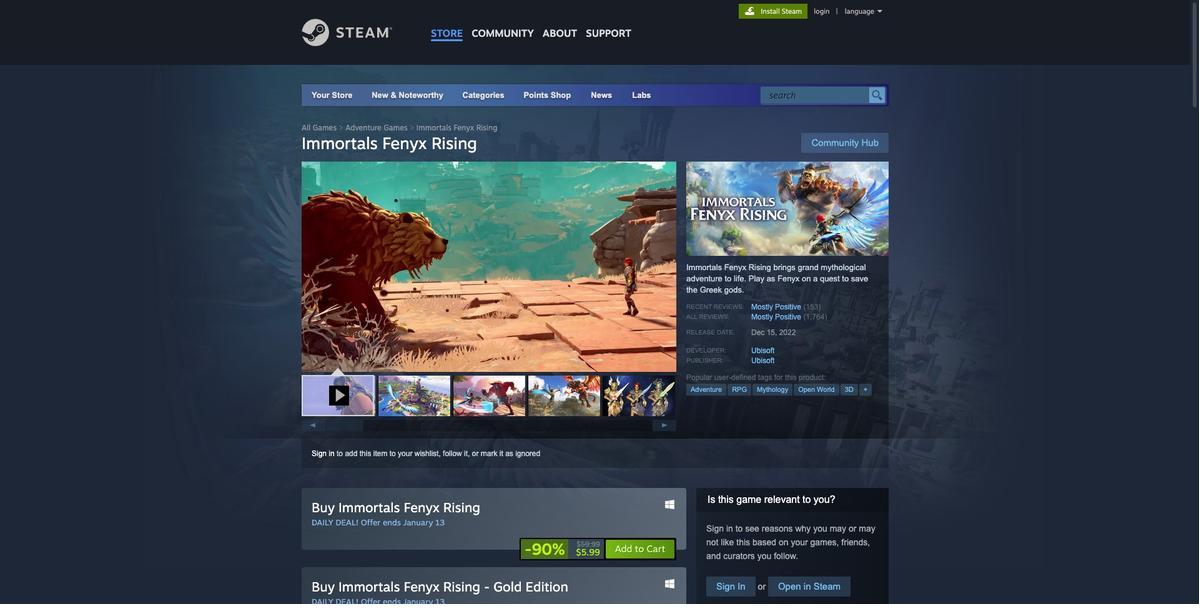Task type: describe. For each thing, give the bounding box(es) containing it.
adventure
[[686, 274, 722, 284]]

why
[[795, 524, 811, 534]]

open for open world
[[798, 386, 815, 393]]

sign in link
[[706, 577, 755, 597]]

community hub link
[[802, 133, 889, 153]]

date:
[[717, 329, 735, 336]]

0 horizontal spatial or
[[472, 450, 479, 458]]

item
[[373, 450, 387, 458]]

-90%
[[525, 540, 565, 559]]

daily
[[312, 518, 333, 528]]

as inside immortals fenyx rising brings grand mythological adventure to life. play as fenyx on a quest to save the greek gods.
[[767, 274, 775, 284]]

publisher:
[[686, 357, 723, 364]]

1 vertical spatial steam
[[813, 581, 841, 592]]

$59.99
[[577, 540, 600, 549]]

a
[[813, 274, 818, 284]]

sign for sign in to add this item to your wishlist, follow it, or mark it as ignored
[[312, 450, 327, 458]]

all games > adventure games > immortals fenyx rising
[[302, 123, 497, 132]]

install steam link
[[739, 4, 808, 19]]

ends
[[383, 518, 401, 528]]

mythology
[[757, 386, 788, 393]]

new & noteworthy link
[[372, 91, 443, 100]]

wishlist,
[[415, 450, 441, 458]]

defined
[[731, 373, 756, 382]]

this right add
[[360, 450, 371, 458]]

mostly for mostly positive (1,764)
[[751, 313, 773, 322]]

mostly positive (153)
[[751, 303, 821, 312]]

0 horizontal spatial adventure
[[345, 123, 381, 132]]

3d
[[845, 386, 854, 393]]

15,
[[767, 328, 777, 337]]

and
[[706, 551, 721, 561]]

store link
[[427, 0, 467, 45]]

your
[[312, 91, 330, 100]]

to left you?
[[803, 495, 811, 505]]

developer:
[[686, 347, 726, 354]]

see
[[745, 524, 759, 534]]

sign for sign in to see reasons why you may or may not like this based on your games, friends, and curators you follow.
[[706, 524, 724, 534]]

+
[[863, 386, 868, 393]]

open world link
[[794, 384, 839, 396]]

reviews: for mostly positive (153)
[[714, 304, 744, 310]]

2 may from the left
[[859, 524, 875, 534]]

mark
[[481, 450, 497, 458]]

positive for (1,764)
[[775, 313, 801, 322]]

account menu navigation
[[739, 4, 889, 19]]

hub
[[861, 137, 879, 148]]

to right add
[[635, 543, 644, 555]]

adventure games link
[[345, 123, 408, 132]]

1 > from the left
[[339, 123, 343, 132]]

it
[[499, 450, 503, 458]]

open in steam
[[778, 581, 841, 592]]

rising left gold
[[443, 579, 480, 595]]

news link
[[581, 84, 622, 106]]

(1,764)
[[803, 313, 827, 322]]

login | language
[[814, 7, 874, 16]]

is this game relevant to you?
[[708, 495, 835, 505]]

about link
[[538, 0, 582, 42]]

login link
[[811, 7, 832, 16]]

all reviews:
[[686, 313, 729, 320]]

points shop link
[[514, 84, 581, 106]]

brings
[[773, 263, 796, 272]]

on inside sign in to see reasons why you may or may not like this based on your games, friends, and curators you follow.
[[779, 538, 788, 548]]

labs link
[[622, 84, 661, 106]]

popular user-defined tags for this product:
[[686, 373, 826, 382]]

noteworthy
[[399, 91, 443, 100]]

buy immortals fenyx rising - gold edition
[[312, 579, 568, 595]]

mythology link
[[753, 384, 793, 396]]

adventure link
[[686, 384, 726, 396]]

new
[[372, 91, 388, 100]]

in
[[738, 581, 745, 592]]

open in steam link
[[768, 577, 851, 597]]

release date:
[[686, 329, 735, 336]]

community hub
[[812, 137, 879, 148]]

relevant
[[764, 495, 800, 505]]

your store link
[[312, 91, 353, 100]]

mythological
[[821, 263, 866, 272]]

labs
[[632, 91, 651, 100]]

sign in to add this item to your wishlist, follow it, or mark it as ignored
[[312, 450, 540, 458]]

support
[[586, 27, 631, 39]]

|
[[836, 7, 838, 16]]

add
[[345, 450, 357, 458]]

gold
[[493, 579, 522, 595]]

greek
[[700, 285, 722, 295]]

you?
[[814, 495, 835, 505]]

1 vertical spatial you
[[757, 551, 771, 561]]

this right is
[[718, 495, 734, 505]]

sign in link
[[312, 450, 335, 458]]

buy immortals fenyx rising daily deal! offer ends january 13
[[312, 500, 480, 528]]

0 horizontal spatial -
[[484, 579, 490, 595]]

ubisoft for developer:
[[751, 347, 775, 355]]

deal!
[[336, 518, 358, 528]]

&
[[391, 91, 396, 100]]

all for all reviews:
[[686, 313, 697, 320]]

language
[[845, 7, 874, 16]]

add to cart link
[[605, 540, 675, 560]]

on inside immortals fenyx rising brings grand mythological adventure to life. play as fenyx on a quest to save the greek gods.
[[802, 274, 811, 284]]

1 horizontal spatial you
[[813, 524, 827, 534]]

recent
[[686, 304, 712, 310]]

sign for sign in
[[716, 581, 735, 592]]

to right item
[[390, 450, 396, 458]]

rising inside immortals fenyx rising brings grand mythological adventure to life. play as fenyx on a quest to save the greek gods.
[[749, 263, 771, 272]]

ubisoft for publisher:
[[751, 357, 775, 365]]

in for open in steam
[[804, 581, 811, 592]]

gods.
[[724, 285, 744, 295]]

ignored
[[515, 450, 540, 458]]

fenyx inside 'buy immortals fenyx rising daily deal! offer ends january 13'
[[404, 500, 440, 516]]

it,
[[464, 450, 470, 458]]



Task type: vqa. For each thing, say whether or not it's contained in the screenshot.
the Lands
no



Task type: locate. For each thing, give the bounding box(es) containing it.
(153)
[[803, 303, 821, 312]]

2 vertical spatial or
[[755, 582, 768, 592]]

0 vertical spatial reviews:
[[714, 304, 744, 310]]

0 horizontal spatial on
[[779, 538, 788, 548]]

on left 'a'
[[802, 274, 811, 284]]

immortals fenyx rising link
[[416, 123, 497, 132]]

1 horizontal spatial in
[[726, 524, 733, 534]]

ubisoft link up tags
[[751, 357, 775, 365]]

ubisoft up tags
[[751, 357, 775, 365]]

0 horizontal spatial as
[[505, 450, 513, 458]]

1 vertical spatial your
[[791, 538, 808, 548]]

as right it
[[505, 450, 513, 458]]

$59.99 $5.99
[[576, 540, 600, 558]]

0 vertical spatial buy
[[312, 500, 335, 516]]

reviews: down recent reviews:
[[699, 313, 729, 320]]

sign left in
[[716, 581, 735, 592]]

1 vertical spatial in
[[726, 524, 733, 534]]

community
[[812, 137, 859, 148]]

not
[[706, 538, 718, 548]]

global menu navigation
[[427, 0, 636, 45]]

2 horizontal spatial in
[[804, 581, 811, 592]]

0 vertical spatial adventure
[[345, 123, 381, 132]]

tags
[[758, 373, 772, 382]]

0 vertical spatial mostly
[[751, 303, 773, 312]]

1 horizontal spatial may
[[859, 524, 875, 534]]

1 ubisoft from the top
[[751, 347, 775, 355]]

to left life.
[[725, 274, 731, 284]]

0 vertical spatial your
[[398, 450, 412, 458]]

adventure up the immortals fenyx rising
[[345, 123, 381, 132]]

0 vertical spatial as
[[767, 274, 775, 284]]

2 ubisoft from the top
[[751, 357, 775, 365]]

in for sign in to add this item to your wishlist, follow it, or mark it as ignored
[[329, 450, 335, 458]]

in inside sign in to see reasons why you may or may not like this based on your games, friends, and curators you follow.
[[726, 524, 733, 534]]

or right it,
[[472, 450, 479, 458]]

on
[[802, 274, 811, 284], [779, 538, 788, 548]]

game
[[736, 495, 761, 505]]

ubisoft link for publisher:
[[751, 357, 775, 365]]

about
[[543, 27, 577, 39]]

all for all games > adventure games > immortals fenyx rising
[[302, 123, 311, 132]]

1 vertical spatial positive
[[775, 313, 801, 322]]

1 vertical spatial ubisoft link
[[751, 357, 775, 365]]

1 vertical spatial on
[[779, 538, 788, 548]]

in left add
[[329, 450, 335, 458]]

1 horizontal spatial as
[[767, 274, 775, 284]]

link to the steam homepage image
[[302, 19, 412, 46]]

edition
[[526, 579, 568, 595]]

immortals inside 'buy immortals fenyx rising daily deal! offer ends january 13'
[[339, 500, 400, 516]]

1 vertical spatial open
[[778, 581, 801, 592]]

sign inside sign in link
[[716, 581, 735, 592]]

or right in
[[755, 582, 768, 592]]

open down product:
[[798, 386, 815, 393]]

you up games,
[[813, 524, 827, 534]]

categories
[[463, 91, 504, 100]]

2 buy from the top
[[312, 579, 335, 595]]

1 games from the left
[[313, 123, 337, 132]]

your inside sign in to see reasons why you may or may not like this based on your games, friends, and curators you follow.
[[791, 538, 808, 548]]

reviews: down gods.
[[714, 304, 744, 310]]

in down sign in to see reasons why you may or may not like this based on your games, friends, and curators you follow.
[[804, 581, 811, 592]]

immortals
[[416, 123, 452, 132], [302, 133, 378, 153], [686, 263, 722, 272], [339, 500, 400, 516], [339, 579, 400, 595]]

login
[[814, 7, 830, 16]]

1 horizontal spatial your
[[791, 538, 808, 548]]

positive
[[775, 303, 801, 312], [775, 313, 801, 322]]

to down the mythological
[[842, 274, 849, 284]]

games up the immortals fenyx rising
[[384, 123, 408, 132]]

on up follow.
[[779, 538, 788, 548]]

you
[[813, 524, 827, 534], [757, 551, 771, 561]]

rising inside 'buy immortals fenyx rising daily deal! offer ends january 13'
[[443, 500, 480, 516]]

as right play
[[767, 274, 775, 284]]

0 vertical spatial positive
[[775, 303, 801, 312]]

adventure down popular
[[691, 386, 722, 393]]

you down 'based'
[[757, 551, 771, 561]]

mostly
[[751, 303, 773, 312], [751, 313, 773, 322]]

points shop
[[524, 91, 571, 100]]

rising up play
[[749, 263, 771, 272]]

or inside sign in to see reasons why you may or may not like this based on your games, friends, and curators you follow.
[[849, 524, 856, 534]]

0 vertical spatial or
[[472, 450, 479, 458]]

reasons
[[762, 524, 793, 534]]

positive up mostly positive (1,764)
[[775, 303, 801, 312]]

sign in to see reasons why you may or may not like this based on your games, friends, and curators you follow.
[[706, 524, 875, 561]]

ubisoft link
[[751, 347, 775, 355], [751, 357, 775, 365]]

in up "like"
[[726, 524, 733, 534]]

1 horizontal spatial or
[[755, 582, 768, 592]]

0 horizontal spatial may
[[830, 524, 846, 534]]

fenyx
[[454, 123, 474, 132], [382, 133, 427, 153], [724, 263, 746, 272], [777, 274, 800, 284], [404, 500, 440, 516], [404, 579, 440, 595]]

to left see
[[735, 524, 743, 534]]

rising up 13 at the bottom left of page
[[443, 500, 480, 516]]

1 mostly from the top
[[751, 303, 773, 312]]

0 vertical spatial ubisoft
[[751, 347, 775, 355]]

this
[[785, 373, 797, 382], [360, 450, 371, 458], [718, 495, 734, 505], [736, 538, 750, 548]]

1 may from the left
[[830, 524, 846, 534]]

this up curators
[[736, 538, 750, 548]]

- left gold
[[484, 579, 490, 595]]

1 horizontal spatial all
[[686, 313, 697, 320]]

2 > from the left
[[410, 123, 414, 132]]

2 games from the left
[[384, 123, 408, 132]]

0 vertical spatial sign
[[312, 450, 327, 458]]

popular
[[686, 373, 712, 382]]

1 ubisoft link from the top
[[751, 347, 775, 355]]

buy inside 'buy immortals fenyx rising daily deal! offer ends january 13'
[[312, 500, 335, 516]]

> right all games link
[[339, 123, 343, 132]]

cart
[[647, 543, 665, 555]]

1 vertical spatial or
[[849, 524, 856, 534]]

None search field
[[760, 86, 886, 104]]

sign
[[312, 450, 327, 458], [706, 524, 724, 534], [716, 581, 735, 592]]

for
[[774, 373, 783, 382]]

2 vertical spatial sign
[[716, 581, 735, 592]]

store
[[431, 27, 463, 39]]

this right for
[[785, 373, 797, 382]]

1 horizontal spatial adventure
[[691, 386, 722, 393]]

0 horizontal spatial your
[[398, 450, 412, 458]]

rising down immortals fenyx rising link
[[431, 133, 477, 153]]

0 horizontal spatial you
[[757, 551, 771, 561]]

1 buy from the top
[[312, 500, 335, 516]]

steam down games,
[[813, 581, 841, 592]]

0 vertical spatial you
[[813, 524, 827, 534]]

0 vertical spatial open
[[798, 386, 815, 393]]

1 horizontal spatial games
[[384, 123, 408, 132]]

your down why
[[791, 538, 808, 548]]

add
[[615, 543, 632, 555]]

ubisoft link for developer:
[[751, 347, 775, 355]]

immortals inside immortals fenyx rising brings grand mythological adventure to life. play as fenyx on a quest to save the greek gods.
[[686, 263, 722, 272]]

1 positive from the top
[[775, 303, 801, 312]]

like
[[721, 538, 734, 548]]

community
[[472, 27, 534, 39]]

steam right 'install' in the top right of the page
[[782, 7, 802, 16]]

0 horizontal spatial games
[[313, 123, 337, 132]]

shop
[[551, 91, 571, 100]]

2 vertical spatial in
[[804, 581, 811, 592]]

0 vertical spatial on
[[802, 274, 811, 284]]

1 vertical spatial adventure
[[691, 386, 722, 393]]

rising down categories link
[[476, 123, 497, 132]]

open
[[798, 386, 815, 393], [778, 581, 801, 592]]

support link
[[582, 0, 636, 42]]

steam inside 'account menu' navigation
[[782, 7, 802, 16]]

2 mostly from the top
[[751, 313, 773, 322]]

mostly positive (1,764)
[[751, 313, 827, 322]]

1 horizontal spatial steam
[[813, 581, 841, 592]]

offer
[[361, 518, 380, 528]]

categories link
[[463, 91, 504, 100]]

ubisoft link down the dec
[[751, 347, 775, 355]]

save
[[851, 274, 868, 284]]

in
[[329, 450, 335, 458], [726, 524, 733, 534], [804, 581, 811, 592]]

0 horizontal spatial >
[[339, 123, 343, 132]]

may up friends,
[[859, 524, 875, 534]]

0 vertical spatial steam
[[782, 7, 802, 16]]

2 positive from the top
[[775, 313, 801, 322]]

1 vertical spatial ubisoft
[[751, 357, 775, 365]]

may up games,
[[830, 524, 846, 534]]

1 vertical spatial buy
[[312, 579, 335, 595]]

1 vertical spatial as
[[505, 450, 513, 458]]

1 horizontal spatial >
[[410, 123, 414, 132]]

january
[[403, 518, 433, 528]]

search search field
[[769, 87, 866, 104]]

1 vertical spatial sign
[[706, 524, 724, 534]]

or
[[472, 450, 479, 458], [849, 524, 856, 534], [755, 582, 768, 592]]

may
[[830, 524, 846, 534], [859, 524, 875, 534]]

90%
[[532, 540, 565, 559]]

open down follow.
[[778, 581, 801, 592]]

2022
[[779, 328, 796, 337]]

or up friends,
[[849, 524, 856, 534]]

0 horizontal spatial steam
[[782, 7, 802, 16]]

your left wishlist,
[[398, 450, 412, 458]]

1 vertical spatial mostly
[[751, 313, 773, 322]]

buy for buy immortals fenyx rising - gold edition
[[312, 579, 335, 595]]

games down your
[[313, 123, 337, 132]]

news
[[591, 91, 612, 100]]

0 vertical spatial ubisoft link
[[751, 347, 775, 355]]

0 vertical spatial all
[[302, 123, 311, 132]]

rpg link
[[728, 384, 751, 396]]

immortals fenyx rising brings grand mythological adventure to life. play as fenyx on a quest to save the greek gods.
[[686, 263, 868, 295]]

product:
[[799, 373, 826, 382]]

0 horizontal spatial all
[[302, 123, 311, 132]]

positive down mostly positive (153)
[[775, 313, 801, 322]]

sign inside sign in to see reasons why you may or may not like this based on your games, friends, and curators you follow.
[[706, 524, 724, 534]]

steam
[[782, 7, 802, 16], [813, 581, 841, 592]]

is
[[708, 495, 715, 505]]

open for open in steam
[[778, 581, 801, 592]]

world
[[817, 386, 835, 393]]

positive for (153)
[[775, 303, 801, 312]]

1 vertical spatial -
[[484, 579, 490, 595]]

$5.99
[[576, 547, 600, 558]]

0 horizontal spatial in
[[329, 450, 335, 458]]

rising
[[476, 123, 497, 132], [431, 133, 477, 153], [749, 263, 771, 272], [443, 500, 480, 516], [443, 579, 480, 595]]

sign left add
[[312, 450, 327, 458]]

1 horizontal spatial on
[[802, 274, 811, 284]]

0 vertical spatial in
[[329, 450, 335, 458]]

play
[[749, 274, 764, 284]]

user-
[[714, 373, 731, 382]]

buy for buy immortals fenyx rising daily deal! offer ends january 13
[[312, 500, 335, 516]]

grand
[[798, 263, 819, 272]]

install steam
[[761, 7, 802, 16]]

13
[[435, 518, 445, 528]]

0 vertical spatial -
[[525, 540, 532, 559]]

2 horizontal spatial or
[[849, 524, 856, 534]]

ubisoft down the dec
[[751, 347, 775, 355]]

reviews:
[[714, 304, 744, 310], [699, 313, 729, 320]]

based
[[752, 538, 776, 548]]

in for sign in to see reasons why you may or may not like this based on your games, friends, and curators you follow.
[[726, 524, 733, 534]]

friends,
[[841, 538, 870, 548]]

1 vertical spatial reviews:
[[699, 313, 729, 320]]

install
[[761, 7, 780, 16]]

the
[[686, 285, 698, 295]]

immortals fenyx rising
[[302, 133, 477, 153]]

1 horizontal spatial -
[[525, 540, 532, 559]]

1 vertical spatial all
[[686, 313, 697, 320]]

sign up not
[[706, 524, 724, 534]]

to inside sign in to see reasons why you may or may not like this based on your games, friends, and curators you follow.
[[735, 524, 743, 534]]

buy
[[312, 500, 335, 516], [312, 579, 335, 595]]

to left add
[[337, 450, 343, 458]]

to
[[725, 274, 731, 284], [842, 274, 849, 284], [337, 450, 343, 458], [390, 450, 396, 458], [803, 495, 811, 505], [735, 524, 743, 534], [635, 543, 644, 555]]

2 ubisoft link from the top
[[751, 357, 775, 365]]

reviews: for mostly positive (1,764)
[[699, 313, 729, 320]]

this inside sign in to see reasons why you may or may not like this based on your games, friends, and curators you follow.
[[736, 538, 750, 548]]

mostly for mostly positive (153)
[[751, 303, 773, 312]]

> up the immortals fenyx rising
[[410, 123, 414, 132]]

- up edition
[[525, 540, 532, 559]]

life.
[[734, 274, 746, 284]]



